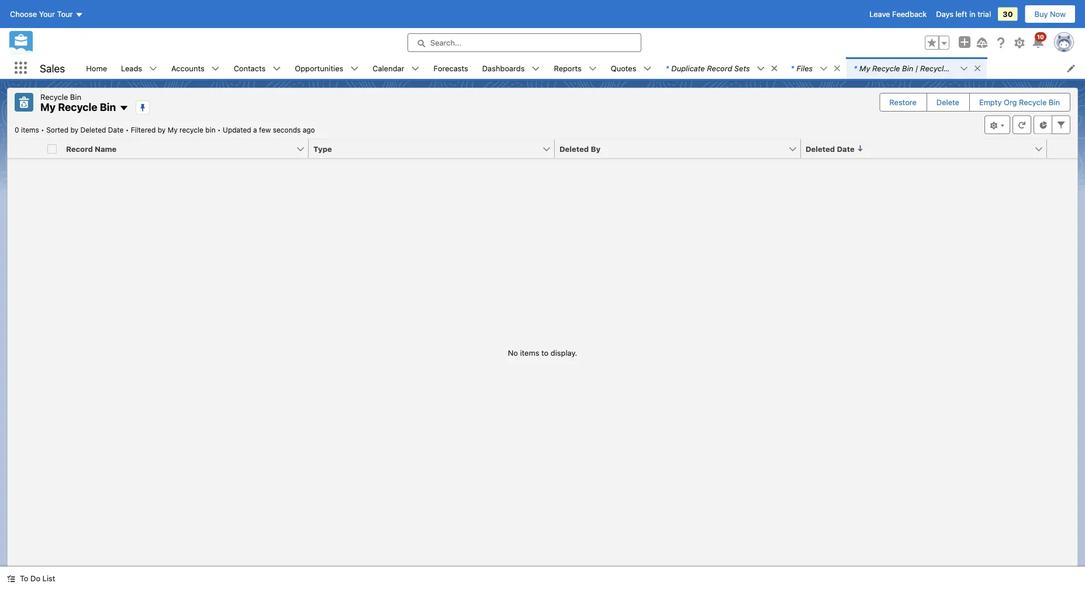Task type: vqa. For each thing, say whether or not it's contained in the screenshot.
More
no



Task type: locate. For each thing, give the bounding box(es) containing it.
items left to at the bottom of page
[[520, 349, 540, 357]]

0 horizontal spatial my
[[40, 101, 56, 113]]

contacts
[[234, 64, 266, 73]]

date inside deleted date "button"
[[837, 144, 855, 153]]

items
[[21, 126, 39, 134], [520, 349, 540, 357]]

text default image inside dashboards list item
[[532, 65, 540, 73]]

now
[[1051, 10, 1066, 18]]

to
[[20, 575, 28, 583]]

date
[[108, 126, 124, 134], [837, 144, 855, 153]]

0 items • sorted by deleted date • filtered by my recycle bin • updated a few seconds ago
[[15, 126, 315, 134]]

3 text default image from the left
[[351, 65, 359, 73]]

sales
[[40, 62, 65, 74]]

restore
[[890, 98, 917, 107]]

1 horizontal spatial •
[[126, 126, 129, 134]]

text default image
[[771, 64, 779, 73], [149, 65, 157, 73], [351, 65, 359, 73], [532, 65, 540, 73], [757, 65, 765, 73]]

my recycle bin status
[[15, 126, 223, 134]]

deleted for deleted by
[[560, 144, 589, 153]]

bin right the org
[[1049, 98, 1061, 107]]

bin down home link
[[70, 92, 81, 101]]

buy now button
[[1025, 5, 1076, 23]]

reports list item
[[547, 57, 604, 79]]

accounts list item
[[164, 57, 227, 79]]

list containing home
[[79, 57, 1086, 79]]

1 horizontal spatial items
[[520, 349, 540, 357]]

2 horizontal spatial deleted
[[806, 144, 835, 153]]

ago
[[303, 126, 315, 134]]

action image
[[1048, 140, 1078, 158]]

*
[[666, 64, 669, 73], [791, 64, 795, 73], [854, 64, 858, 73]]

text default image inside opportunities list item
[[351, 65, 359, 73]]

by right sorted
[[70, 126, 78, 134]]

1 horizontal spatial by
[[158, 126, 166, 134]]

forecasts
[[434, 64, 468, 73]]

1 horizontal spatial my
[[168, 126, 178, 134]]

2 text default image from the left
[[149, 65, 157, 73]]

my left |
[[860, 64, 871, 73]]

* files
[[791, 64, 813, 73]]

empty org recycle bin
[[980, 98, 1061, 107]]

record left sets
[[707, 64, 733, 73]]

calendar list item
[[366, 57, 427, 79]]

recycle right the org
[[1020, 98, 1047, 107]]

1 text default image from the left
[[771, 64, 779, 73]]

bin up my recycle bin status
[[100, 101, 116, 113]]

1 vertical spatial record
[[66, 144, 93, 153]]

3 * from the left
[[854, 64, 858, 73]]

search...
[[431, 38, 462, 47]]

0 horizontal spatial items
[[21, 126, 39, 134]]

by right filtered
[[158, 126, 166, 134]]

leave
[[870, 10, 891, 18]]

1 horizontal spatial deleted
[[560, 144, 589, 153]]

text default image
[[834, 64, 842, 73], [974, 64, 982, 73], [212, 65, 220, 73], [273, 65, 281, 73], [412, 65, 420, 73], [589, 65, 597, 73], [644, 65, 652, 73], [820, 65, 828, 73], [961, 65, 969, 73], [119, 104, 129, 113], [7, 575, 15, 584]]

0 horizontal spatial *
[[666, 64, 669, 73]]

text default image left "calendar"
[[351, 65, 359, 73]]

files
[[797, 64, 813, 73]]

•
[[41, 126, 44, 134], [126, 126, 129, 134], [218, 126, 221, 134]]

record
[[707, 64, 733, 73], [66, 144, 93, 153]]

search... button
[[408, 33, 642, 52]]

* left files
[[791, 64, 795, 73]]

2 horizontal spatial my
[[860, 64, 871, 73]]

items for no
[[520, 349, 540, 357]]

1 horizontal spatial date
[[837, 144, 855, 153]]

1 horizontal spatial *
[[791, 64, 795, 73]]

my up sorted
[[40, 101, 56, 113]]

10 button
[[1032, 32, 1047, 50]]

0 horizontal spatial date
[[108, 126, 124, 134]]

my
[[860, 64, 871, 73], [40, 101, 56, 113], [168, 126, 178, 134]]

cell
[[43, 140, 61, 159]]

deleted date button
[[801, 140, 1035, 158]]

1 by from the left
[[70, 126, 78, 134]]

deleted inside "button"
[[806, 144, 835, 153]]

4 text default image from the left
[[532, 65, 540, 73]]

• right bin
[[218, 126, 221, 134]]

bin left |
[[903, 64, 914, 73]]

deleted
[[80, 126, 106, 134], [560, 144, 589, 153], [806, 144, 835, 153]]

1 vertical spatial items
[[520, 349, 540, 357]]

2 horizontal spatial •
[[218, 126, 221, 134]]

2 vertical spatial my
[[168, 126, 178, 134]]

accounts
[[171, 64, 205, 73]]

home link
[[79, 57, 114, 79]]

filtered
[[131, 126, 156, 134]]

restore button
[[881, 94, 926, 111]]

1 list item from the left
[[659, 57, 784, 79]]

3 • from the left
[[218, 126, 221, 134]]

text default image right sets
[[757, 65, 765, 73]]

• left filtered
[[126, 126, 129, 134]]

0 horizontal spatial record
[[66, 144, 93, 153]]

deleted inside button
[[560, 144, 589, 153]]

leads
[[121, 64, 142, 73]]

deleted by
[[560, 144, 601, 153]]

type element
[[309, 140, 562, 159]]

record name button
[[61, 140, 296, 158]]

my left recycle
[[168, 126, 178, 134]]

to do list button
[[0, 567, 62, 591]]

text default image inside "accounts" list item
[[212, 65, 220, 73]]

recycle right |
[[921, 64, 949, 73]]

by
[[591, 144, 601, 153]]

* duplicate record sets
[[666, 64, 750, 73]]

my recycle bin
[[40, 101, 116, 113]]

0 vertical spatial record
[[707, 64, 733, 73]]

record left the name
[[66, 144, 93, 153]]

choose
[[10, 10, 37, 18]]

* left duplicate
[[666, 64, 669, 73]]

text default image inside my recycle bin|recycle bin|list view element
[[119, 104, 129, 113]]

2 * from the left
[[791, 64, 795, 73]]

reports link
[[547, 57, 589, 79]]

text default image down the search... button
[[532, 65, 540, 73]]

recycle
[[873, 64, 901, 73], [921, 64, 949, 73], [40, 92, 68, 101], [1020, 98, 1047, 107], [58, 101, 97, 113]]

no
[[508, 349, 518, 357]]

bin
[[903, 64, 914, 73], [951, 64, 962, 73], [70, 92, 81, 101], [1049, 98, 1061, 107], [100, 101, 116, 113]]

calendar link
[[366, 57, 412, 79]]

group
[[925, 36, 950, 50]]

* for * files
[[791, 64, 795, 73]]

sets
[[735, 64, 750, 73]]

text default image inside "leads" list item
[[149, 65, 157, 73]]

0 vertical spatial items
[[21, 126, 39, 134]]

* my recycle bin | recycle bin
[[854, 64, 962, 73]]

text default image for dashboards
[[532, 65, 540, 73]]

list
[[79, 57, 1086, 79]]

* for * duplicate record sets
[[666, 64, 669, 73]]

buy now
[[1035, 10, 1066, 18]]

quotes link
[[604, 57, 644, 79]]

accounts link
[[164, 57, 212, 79]]

text default image inside reports list item
[[589, 65, 597, 73]]

name
[[95, 144, 117, 153]]

1 * from the left
[[666, 64, 669, 73]]

text default image for opportunities
[[351, 65, 359, 73]]

1 vertical spatial date
[[837, 144, 855, 153]]

record inside 'button'
[[66, 144, 93, 153]]

by
[[70, 126, 78, 134], [158, 126, 166, 134]]

choose your tour button
[[9, 5, 84, 23]]

• left sorted
[[41, 126, 44, 134]]

home
[[86, 64, 107, 73]]

dashboards link
[[475, 57, 532, 79]]

bin
[[206, 126, 216, 134]]

text default image right leads
[[149, 65, 157, 73]]

items right the 0
[[21, 126, 39, 134]]

text default image left * files
[[771, 64, 779, 73]]

contacts link
[[227, 57, 273, 79]]

recycle up sorted
[[58, 101, 97, 113]]

0 horizontal spatial by
[[70, 126, 78, 134]]

calendar
[[373, 64, 405, 73]]

opportunities list item
[[288, 57, 366, 79]]

2 horizontal spatial *
[[854, 64, 858, 73]]

2 • from the left
[[126, 126, 129, 134]]

display.
[[551, 349, 578, 357]]

list item
[[659, 57, 784, 79], [784, 57, 847, 79], [847, 57, 988, 79]]

* right files
[[854, 64, 858, 73]]

duplicate
[[672, 64, 705, 73]]

0 horizontal spatial •
[[41, 126, 44, 134]]

text default image inside the to do list button
[[7, 575, 15, 584]]



Task type: describe. For each thing, give the bounding box(es) containing it.
recycle
[[180, 126, 204, 134]]

days left in trial
[[937, 10, 992, 18]]

leads list item
[[114, 57, 164, 79]]

deleted by button
[[555, 140, 789, 158]]

opportunities link
[[288, 57, 351, 79]]

opportunities
[[295, 64, 344, 73]]

trial
[[978, 10, 992, 18]]

1 horizontal spatial record
[[707, 64, 733, 73]]

in
[[970, 10, 976, 18]]

2 by from the left
[[158, 126, 166, 134]]

leads link
[[114, 57, 149, 79]]

feedback
[[893, 10, 927, 18]]

your
[[39, 10, 55, 18]]

5 text default image from the left
[[757, 65, 765, 73]]

delete button
[[928, 94, 969, 111]]

deleted for deleted date
[[806, 144, 835, 153]]

cell inside my recycle bin|recycle bin|list view element
[[43, 140, 61, 159]]

3 list item from the left
[[847, 57, 988, 79]]

recycle bin
[[40, 92, 81, 101]]

text default image inside quotes list item
[[644, 65, 652, 73]]

deleted by element
[[555, 140, 808, 159]]

text default image inside 'contacts' list item
[[273, 65, 281, 73]]

empty
[[980, 98, 1002, 107]]

list
[[42, 575, 55, 583]]

org
[[1004, 98, 1018, 107]]

bin inside button
[[1049, 98, 1061, 107]]

bin up delete
[[951, 64, 962, 73]]

a
[[253, 126, 257, 134]]

do
[[30, 575, 40, 583]]

recycle left |
[[873, 64, 901, 73]]

|
[[916, 64, 919, 73]]

few
[[259, 126, 271, 134]]

dashboards list item
[[475, 57, 547, 79]]

forecasts link
[[427, 57, 475, 79]]

items for 0
[[21, 126, 39, 134]]

empty org recycle bin button
[[970, 94, 1070, 111]]

1 • from the left
[[41, 126, 44, 134]]

1 vertical spatial my
[[40, 101, 56, 113]]

0 horizontal spatial deleted
[[80, 126, 106, 134]]

quotes
[[611, 64, 637, 73]]

sorted
[[46, 126, 68, 134]]

contacts list item
[[227, 57, 288, 79]]

leave feedback
[[870, 10, 927, 18]]

reports
[[554, 64, 582, 73]]

choose your tour
[[10, 10, 73, 18]]

0 vertical spatial my
[[860, 64, 871, 73]]

0 vertical spatial date
[[108, 126, 124, 134]]

no items to display.
[[508, 349, 578, 357]]

my recycle bin|recycle bin|list view element
[[7, 88, 1079, 567]]

type
[[314, 144, 332, 153]]

record name
[[66, 144, 117, 153]]

delete
[[937, 98, 960, 107]]

* for * my recycle bin | recycle bin
[[854, 64, 858, 73]]

0
[[15, 126, 19, 134]]

deleted date
[[806, 144, 855, 153]]

action element
[[1048, 140, 1078, 159]]

text default image inside calendar list item
[[412, 65, 420, 73]]

item number element
[[8, 140, 43, 159]]

seconds
[[273, 126, 301, 134]]

deleted date element
[[801, 140, 1055, 159]]

recycle inside button
[[1020, 98, 1047, 107]]

updated
[[223, 126, 251, 134]]

10
[[1038, 33, 1045, 40]]

buy
[[1035, 10, 1049, 18]]

item number image
[[8, 140, 43, 158]]

to do list
[[20, 575, 55, 583]]

2 list item from the left
[[784, 57, 847, 79]]

quotes list item
[[604, 57, 659, 79]]

tour
[[57, 10, 73, 18]]

days
[[937, 10, 954, 18]]

leave feedback link
[[870, 10, 927, 18]]

recycle down sales
[[40, 92, 68, 101]]

30
[[1003, 10, 1013, 18]]

dashboards
[[482, 64, 525, 73]]

left
[[956, 10, 968, 18]]

text default image for leads
[[149, 65, 157, 73]]

type button
[[309, 140, 542, 158]]

to
[[542, 349, 549, 357]]

record name element
[[61, 140, 316, 159]]



